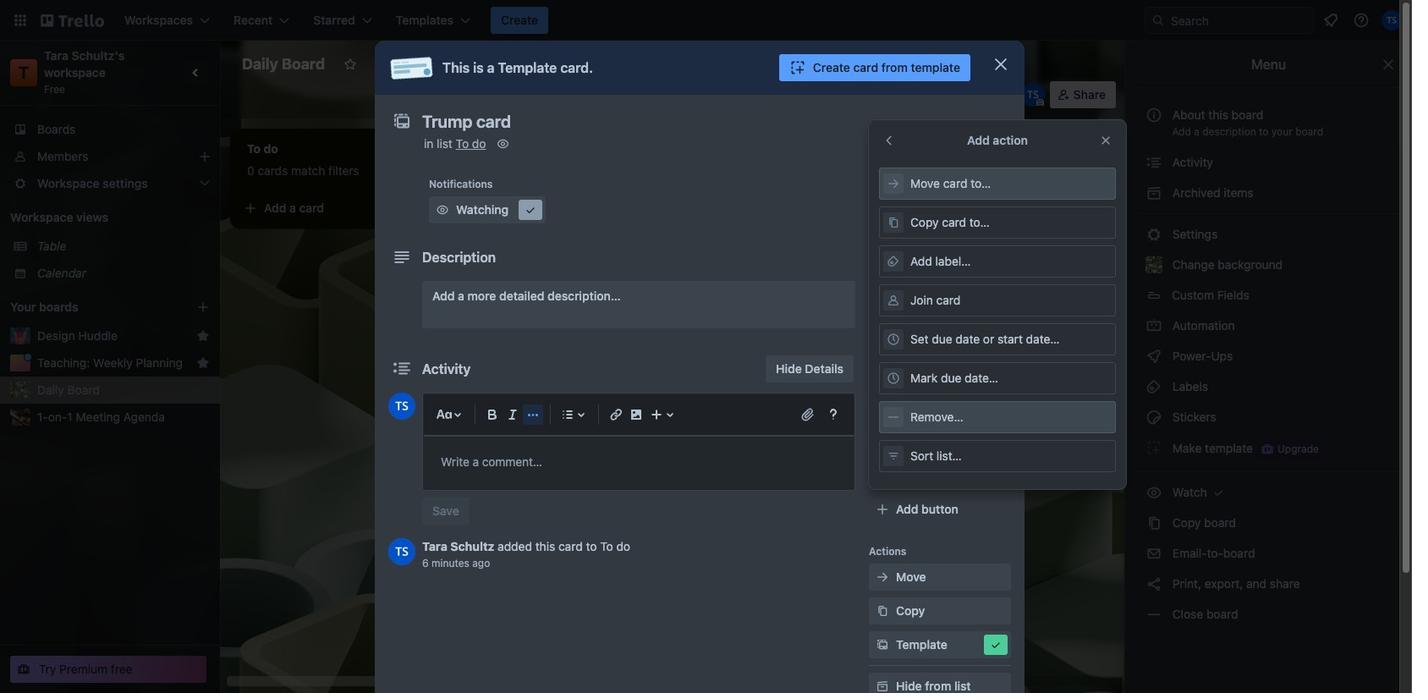 Task type: vqa. For each thing, say whether or not it's contained in the screenshot.
Custom
yes



Task type: locate. For each thing, give the bounding box(es) containing it.
1 vertical spatial labels
[[1169, 379, 1208, 393]]

to right added
[[586, 539, 597, 553]]

close board link
[[1136, 601, 1402, 628]]

1 create from template… image from the left
[[433, 201, 447, 215]]

tara schultz (taraschultz7) image right open information menu image
[[1382, 10, 1402, 30]]

attachment button
[[869, 291, 1011, 318]]

board inside text field
[[282, 55, 325, 73]]

labels up stickers
[[1169, 379, 1208, 393]]

clear
[[956, 87, 986, 102]]

date
[[956, 332, 980, 346]]

0 horizontal spatial activity
[[422, 361, 471, 377]]

0 horizontal spatial 0 cards match filters
[[247, 163, 359, 178]]

1 filters from the left
[[328, 163, 359, 178]]

close board
[[1169, 607, 1238, 621]]

cover
[[896, 331, 929, 345]]

0 horizontal spatial power-ups
[[669, 87, 731, 102]]

members down add to template in the top right of the page
[[896, 195, 949, 210]]

2 horizontal spatial cards
[[979, 163, 1009, 178]]

labels link up the stickers link on the bottom of page
[[1136, 373, 1402, 400]]

add a more detailed description… link
[[422, 281, 856, 328]]

members link down add to template in the top right of the page
[[869, 190, 1011, 217]]

2 vertical spatial copy
[[896, 603, 925, 618]]

close dialog image
[[991, 54, 1011, 74]]

to inside about this board add a description to your board
[[1259, 125, 1269, 138]]

move up 'copy card to…'
[[911, 176, 940, 190]]

add label…
[[911, 254, 971, 268]]

create from template… image down notifications
[[433, 201, 447, 215]]

0 vertical spatial move
[[911, 176, 940, 190]]

print, export, and share
[[1169, 576, 1300, 591]]

tara schultz (taraschultz7) image left 6
[[388, 538, 415, 565]]

0 horizontal spatial workspace
[[10, 210, 73, 224]]

0 vertical spatial template
[[498, 60, 557, 75]]

1 horizontal spatial board
[[282, 55, 325, 73]]

create for create card from template
[[813, 60, 850, 74]]

calendar link
[[37, 265, 210, 282]]

boards
[[39, 300, 78, 314]]

try
[[39, 662, 56, 676]]

0 horizontal spatial template
[[498, 60, 557, 75]]

custom fields button up automation link
[[1136, 282, 1402, 309]]

sm image inside "watch" link
[[1210, 484, 1227, 501]]

watching button
[[538, 81, 631, 108], [429, 196, 546, 223]]

0 horizontal spatial members link
[[0, 143, 220, 170]]

date… down set due date or start date…
[[965, 371, 999, 385]]

set due date or start date… button
[[879, 323, 1116, 355]]

watching button down notifications
[[429, 196, 546, 223]]

board left star or unstar board image
[[282, 55, 325, 73]]

create inside 'button'
[[813, 60, 850, 74]]

template inside "button"
[[896, 637, 948, 652]]

0 vertical spatial to
[[1259, 125, 1269, 138]]

custom fields down cover link
[[896, 365, 976, 379]]

0 vertical spatial due
[[932, 332, 953, 346]]

power-ups inside button
[[669, 87, 731, 102]]

copy
[[911, 215, 939, 229], [1173, 515, 1201, 530], [896, 603, 925, 618]]

1 add a card from the left
[[264, 201, 324, 215]]

remove…
[[911, 410, 964, 424]]

1 horizontal spatial match
[[531, 163, 566, 178]]

template
[[911, 60, 960, 74], [904, 171, 949, 184], [1205, 441, 1253, 455]]

ups left 'automation' button
[[709, 87, 731, 102]]

this is a template card.
[[443, 60, 593, 75]]

0 vertical spatial starred icon image
[[196, 329, 210, 343]]

sm image inside the print, export, and share "link"
[[1146, 575, 1163, 592]]

2 horizontal spatial filters
[[1049, 163, 1080, 178]]

0 vertical spatial members
[[37, 149, 88, 163]]

power-ups down mark
[[869, 408, 924, 421]]

power-ups up stickers
[[1169, 349, 1236, 363]]

1 horizontal spatial members
[[896, 195, 949, 210]]

daily board
[[242, 55, 325, 73], [37, 382, 100, 397]]

to
[[456, 136, 469, 151], [600, 539, 613, 553]]

mark due date… button
[[879, 362, 1116, 394]]

tara for schultz
[[422, 539, 447, 553]]

image image
[[626, 404, 646, 425]]

free
[[44, 83, 65, 96]]

ups
[[709, 87, 731, 102], [1211, 349, 1233, 363], [904, 408, 924, 421], [961, 432, 984, 447]]

to… inside button
[[971, 176, 991, 190]]

design huddle
[[37, 328, 118, 343]]

1 vertical spatial fields
[[943, 365, 976, 379]]

a
[[487, 60, 495, 75], [1194, 125, 1200, 138], [289, 201, 296, 215], [530, 201, 536, 215], [1010, 201, 1017, 215], [458, 289, 464, 303]]

fields
[[1217, 288, 1250, 302], [943, 365, 976, 379]]

about
[[1173, 107, 1206, 122]]

tara schultz (taraschultz7) image left text styles icon
[[388, 393, 415, 420]]

Search field
[[1165, 8, 1313, 33]]

workspace for workspace views
[[10, 210, 73, 224]]

0 horizontal spatial filters
[[328, 163, 359, 178]]

1 horizontal spatial cards
[[498, 163, 528, 178]]

1 vertical spatial custom fields button
[[869, 364, 1011, 381]]

copy up add label…
[[911, 215, 939, 229]]

fields down change background
[[1217, 288, 1250, 302]]

move card to… button
[[879, 168, 1116, 200]]

add action
[[967, 133, 1028, 147]]

to-
[[1207, 546, 1224, 560]]

to… down move card to… button
[[970, 215, 990, 229]]

0 vertical spatial template
[[911, 60, 960, 74]]

1 horizontal spatial workspace
[[398, 57, 460, 71]]

0 vertical spatial watching
[[568, 87, 621, 102]]

members down "boards"
[[37, 149, 88, 163]]

template down copy link at the right bottom
[[896, 637, 948, 652]]

1 horizontal spatial fields
[[1217, 288, 1250, 302]]

move inside "link"
[[896, 569, 926, 584]]

1 vertical spatial watching
[[456, 202, 509, 217]]

to left your
[[1259, 125, 1269, 138]]

0 vertical spatial tara
[[44, 48, 69, 63]]

due right set
[[932, 332, 953, 346]]

ups inside button
[[709, 87, 731, 102]]

2 match from the left
[[531, 163, 566, 178]]

sm image inside archived items 'link'
[[1146, 184, 1163, 201]]

0 notifications image
[[1321, 10, 1341, 30]]

2 vertical spatial tara schultz (taraschultz7) image
[[388, 538, 415, 565]]

labels link up add label…
[[869, 223, 1011, 250]]

sm image inside "watch" link
[[1146, 484, 1163, 501]]

3 cards from the left
[[979, 163, 1009, 178]]

watching down notifications
[[456, 202, 509, 217]]

starred icon image for teaching: weekly planning
[[196, 356, 210, 370]]

board
[[1232, 107, 1264, 122], [1296, 125, 1323, 138], [1204, 515, 1236, 530], [1223, 546, 1255, 560], [1207, 607, 1238, 621]]

create up 'automation' button
[[813, 60, 850, 74]]

watch link
[[1136, 479, 1402, 506]]

teaching: weekly planning
[[37, 355, 183, 370]]

1 vertical spatial power-ups
[[1169, 349, 1236, 363]]

0 horizontal spatial tara
[[44, 48, 69, 63]]

starred icon image down add board icon
[[196, 329, 210, 343]]

to… up copy card to… button
[[971, 176, 991, 190]]

copy inside button
[[911, 215, 939, 229]]

automation down change
[[1169, 318, 1235, 333]]

3 add a card from the left
[[985, 201, 1045, 215]]

create up this is a template card.
[[501, 13, 538, 27]]

to inside tara schultz added this card to to do 6 minutes ago
[[600, 539, 613, 553]]

1 horizontal spatial tara
[[422, 539, 447, 553]]

sm image inside power-ups link
[[1146, 348, 1163, 365]]

this right added
[[535, 539, 555, 553]]

custom fields button for menu
[[1136, 282, 1402, 309]]

custom down change
[[1172, 288, 1214, 302]]

1 horizontal spatial labels
[[1169, 379, 1208, 393]]

to
[[1259, 125, 1269, 138], [892, 171, 902, 184], [586, 539, 597, 553]]

add board image
[[196, 300, 210, 314]]

1 horizontal spatial do
[[616, 539, 630, 553]]

1 horizontal spatial custom fields
[[1172, 288, 1250, 302]]

1 vertical spatial tara
[[422, 539, 447, 553]]

members for members link to the right
[[896, 195, 949, 210]]

1 horizontal spatial add a card button
[[477, 195, 667, 222]]

starred icon image
[[196, 329, 210, 343], [196, 356, 210, 370]]

1 horizontal spatial custom fields button
[[1136, 282, 1402, 309]]

1 horizontal spatial daily
[[242, 55, 278, 73]]

add a card
[[264, 201, 324, 215], [504, 201, 564, 215], [985, 201, 1045, 215]]

due for mark
[[941, 371, 962, 385]]

add power-ups
[[896, 432, 984, 447]]

tara schultz (taraschultz7) image
[[1021, 83, 1045, 107]]

sm image inside 'automation' button
[[745, 81, 768, 105]]

sm image for archived items 'link'
[[1146, 184, 1163, 201]]

1 vertical spatial template
[[896, 637, 948, 652]]

watching down customize views 'image'
[[568, 87, 621, 102]]

1 cards from the left
[[258, 163, 288, 178]]

1 vertical spatial this
[[535, 539, 555, 553]]

sm image inside copy board link
[[1146, 514, 1163, 531]]

board down the export,
[[1207, 607, 1238, 621]]

in list to do
[[424, 136, 486, 151]]

ups down automation link
[[1211, 349, 1233, 363]]

primary element
[[0, 0, 1412, 41]]

workspace visible
[[398, 57, 499, 71]]

this inside about this board add a description to your board
[[1209, 107, 1229, 122]]

0 horizontal spatial add a card button
[[237, 195, 426, 222]]

1 horizontal spatial to
[[892, 171, 902, 184]]

0 vertical spatial workspace
[[398, 57, 460, 71]]

export,
[[1205, 576, 1243, 591]]

custom fields down change background
[[1172, 288, 1250, 302]]

customize views image
[[593, 56, 610, 73]]

workspace up table
[[10, 210, 73, 224]]

copy up the email-
[[1173, 515, 1201, 530]]

to… for move card to…
[[971, 176, 991, 190]]

premium
[[59, 662, 108, 676]]

1-
[[37, 410, 48, 424]]

more formatting image
[[523, 404, 543, 425]]

archived items link
[[1136, 179, 1402, 206]]

italic ⌘i image
[[503, 404, 523, 425]]

create from template… image
[[433, 201, 447, 215], [914, 201, 927, 215]]

move inside button
[[911, 176, 940, 190]]

0 horizontal spatial add a card
[[264, 201, 324, 215]]

sm image
[[745, 81, 768, 105], [1146, 154, 1163, 171], [1146, 184, 1163, 201], [434, 201, 451, 218], [1146, 226, 1163, 243], [1146, 378, 1163, 395], [1146, 409, 1163, 426], [1210, 484, 1227, 501], [1146, 514, 1163, 531], [1146, 545, 1163, 562], [874, 569, 891, 586], [1146, 575, 1163, 592], [874, 678, 891, 693]]

2 add a card button from the left
[[477, 195, 667, 222]]

clear all
[[956, 87, 1002, 102]]

0 vertical spatial date…
[[1026, 332, 1060, 346]]

watching
[[568, 87, 621, 102], [456, 202, 509, 217]]

0 vertical spatial watching button
[[538, 81, 631, 108]]

1 vertical spatial create
[[813, 60, 850, 74]]

1 vertical spatial move
[[896, 569, 926, 584]]

0 horizontal spatial match
[[291, 163, 325, 178]]

tara up 6
[[422, 539, 447, 553]]

2 starred icon image from the top
[[196, 356, 210, 370]]

1 horizontal spatial to
[[600, 539, 613, 553]]

daily board link
[[37, 382, 210, 399]]

workspace left is
[[398, 57, 460, 71]]

create inside "button"
[[501, 13, 538, 27]]

1 starred icon image from the top
[[196, 329, 210, 343]]

to inside tara schultz added this card to to do 6 minutes ago
[[586, 539, 597, 553]]

upgrade
[[1278, 443, 1319, 455]]

power-ups down primary element
[[669, 87, 731, 102]]

mark
[[911, 371, 938, 385]]

tara inside tara schultz added this card to to do 6 minutes ago
[[422, 539, 447, 553]]

0 horizontal spatial custom fields button
[[869, 364, 1011, 381]]

and
[[1247, 576, 1267, 591]]

due inside the set due date or start date… button
[[932, 332, 953, 346]]

actions
[[869, 545, 907, 558]]

0 horizontal spatial custom
[[896, 365, 940, 379]]

ago
[[472, 557, 490, 569]]

1 horizontal spatial date…
[[1026, 332, 1060, 346]]

1 horizontal spatial create
[[813, 60, 850, 74]]

board inside email-to-board link
[[1223, 546, 1255, 560]]

0 cards match filters
[[247, 163, 359, 178], [487, 163, 600, 178], [968, 163, 1080, 178]]

card inside 'button'
[[853, 60, 878, 74]]

try premium free
[[39, 662, 132, 676]]

this up description
[[1209, 107, 1229, 122]]

board inside copy board link
[[1204, 515, 1236, 530]]

power-
[[669, 87, 709, 102], [1173, 349, 1211, 363], [869, 408, 904, 421], [922, 432, 961, 447]]

2 horizontal spatial add a card
[[985, 201, 1045, 215]]

list
[[437, 136, 453, 151]]

1
[[67, 410, 73, 424]]

sm image inside the stickers link
[[1146, 409, 1163, 426]]

tara inside tara schultz's workspace free
[[44, 48, 69, 63]]

automation down sort
[[869, 476, 927, 488]]

schultz
[[450, 539, 494, 553]]

template right "make"
[[1205, 441, 1253, 455]]

members link down "boards"
[[0, 143, 220, 170]]

add a card button
[[237, 195, 426, 222], [477, 195, 667, 222], [958, 195, 1147, 222]]

1 horizontal spatial power-ups
[[869, 408, 924, 421]]

0 horizontal spatial members
[[37, 149, 88, 163]]

0 vertical spatial fields
[[1217, 288, 1250, 302]]

close popover image
[[1099, 134, 1113, 147]]

design
[[37, 328, 75, 343]]

create from template… image down add to template in the top right of the page
[[914, 201, 927, 215]]

template down create "button"
[[498, 60, 557, 75]]

your
[[10, 300, 36, 314]]

0 vertical spatial daily board
[[242, 55, 325, 73]]

1 horizontal spatial create from template… image
[[914, 201, 927, 215]]

copy down move "link"
[[896, 603, 925, 618]]

add to template
[[869, 171, 949, 184]]

1 horizontal spatial add a card
[[504, 201, 564, 215]]

daily board up the 1
[[37, 382, 100, 397]]

members
[[37, 149, 88, 163], [896, 195, 949, 210]]

card inside button
[[943, 176, 968, 190]]

0 vertical spatial do
[[472, 136, 486, 151]]

board
[[282, 55, 325, 73], [541, 57, 575, 71], [67, 382, 100, 397]]

1 0 cards match filters from the left
[[247, 163, 359, 178]]

tara schultz (taraschultz7) image
[[1382, 10, 1402, 30], [388, 393, 415, 420], [388, 538, 415, 565]]

1 vertical spatial template
[[904, 171, 949, 184]]

0 vertical spatial to
[[456, 136, 469, 151]]

starred icon image right planning
[[196, 356, 210, 370]]

date… right start
[[1026, 332, 1060, 346]]

lists image
[[558, 404, 578, 425]]

Main content area, start typing to enter text. text field
[[441, 452, 837, 472]]

match
[[291, 163, 325, 178], [531, 163, 566, 178], [1012, 163, 1046, 178]]

do inside tara schultz added this card to to do 6 minutes ago
[[616, 539, 630, 553]]

0 horizontal spatial create
[[501, 13, 538, 27]]

labels
[[896, 229, 933, 244], [1169, 379, 1208, 393]]

2 horizontal spatial match
[[1012, 163, 1046, 178]]

sm image inside email-to-board link
[[1146, 545, 1163, 562]]

automation down create card from template 'button'
[[768, 87, 833, 102]]

due inside mark due date… button
[[941, 371, 962, 385]]

tara for schultz's
[[44, 48, 69, 63]]

custom fields button
[[1136, 282, 1402, 309], [869, 364, 1011, 381]]

0 vertical spatial custom
[[1172, 288, 1214, 302]]

1 horizontal spatial watching
[[568, 87, 621, 102]]

power- down primary element
[[669, 87, 709, 102]]

due right mark
[[941, 371, 962, 385]]

0 horizontal spatial date…
[[965, 371, 999, 385]]

0 vertical spatial copy
[[911, 215, 939, 229]]

tara schultz added this card to to do 6 minutes ago
[[422, 539, 630, 569]]

workspace inside button
[[398, 57, 460, 71]]

activity link
[[1136, 149, 1402, 176]]

sm image
[[495, 135, 512, 152], [874, 195, 891, 212], [522, 201, 539, 218], [874, 228, 891, 245], [874, 262, 891, 279], [1146, 317, 1163, 334], [874, 330, 891, 347], [1146, 348, 1163, 365], [1146, 439, 1163, 456], [1146, 484, 1163, 501], [874, 602, 891, 619], [1146, 606, 1163, 623], [874, 636, 891, 653], [988, 636, 1004, 653]]

sm image inside move "link"
[[874, 569, 891, 586]]

tara up workspace
[[44, 48, 69, 63]]

None text field
[[414, 107, 972, 137]]

0 horizontal spatial create from template… image
[[433, 201, 447, 215]]

daily board left star or unstar board image
[[242, 55, 325, 73]]

activity up 'archived'
[[1169, 155, 1213, 169]]

workspace for workspace visible
[[398, 57, 460, 71]]

0 vertical spatial to…
[[971, 176, 991, 190]]

2 filters from the left
[[569, 163, 600, 178]]

move
[[911, 176, 940, 190], [896, 569, 926, 584]]

1 horizontal spatial custom
[[1172, 288, 1214, 302]]

copy link
[[869, 597, 1011, 624]]

fields down date
[[943, 365, 976, 379]]

share
[[1074, 87, 1106, 102]]

board left customize views 'image'
[[541, 57, 575, 71]]

1 vertical spatial members link
[[869, 190, 1011, 217]]

board up print, export, and share
[[1223, 546, 1255, 560]]

daily
[[242, 55, 278, 73], [37, 382, 64, 397]]

move down actions
[[896, 569, 926, 584]]

1 vertical spatial custom fields
[[896, 365, 976, 379]]

2 vertical spatial automation
[[869, 476, 927, 488]]

to… inside button
[[970, 215, 990, 229]]

add inside about this board add a description to your board
[[1172, 125, 1191, 138]]

board up the to-
[[1204, 515, 1236, 530]]

move card to…
[[911, 176, 991, 190]]

0 horizontal spatial watching
[[456, 202, 509, 217]]

create card from template button
[[779, 54, 971, 81]]

is
[[473, 60, 484, 75]]

0 vertical spatial automation
[[768, 87, 833, 102]]

activity up text styles icon
[[422, 361, 471, 377]]

sm image inside automation link
[[1146, 317, 1163, 334]]

members link
[[0, 143, 220, 170], [869, 190, 1011, 217]]

background
[[1218, 257, 1283, 272]]

board up the 1
[[67, 382, 100, 397]]

to down return to previous screen 'image'
[[892, 171, 902, 184]]

1 vertical spatial due
[[941, 371, 962, 385]]

template up 'copy card to…'
[[904, 171, 949, 184]]

automation link
[[1136, 312, 1402, 339]]

sm image inside activity link
[[1146, 154, 1163, 171]]

boards
[[37, 122, 76, 136]]

sm image inside settings link
[[1146, 226, 1163, 243]]

0 horizontal spatial to
[[586, 539, 597, 553]]

watching button down card.
[[538, 81, 631, 108]]

card inside tara schultz added this card to to do 6 minutes ago
[[558, 539, 583, 553]]

0 horizontal spatial to
[[456, 136, 469, 151]]

print,
[[1173, 576, 1202, 591]]

1 vertical spatial starred icon image
[[196, 356, 210, 370]]

power- up stickers
[[1173, 349, 1211, 363]]

t link
[[10, 59, 37, 86]]

custom down set
[[896, 365, 940, 379]]

copy card to… button
[[879, 206, 1116, 239]]

Board name text field
[[234, 51, 334, 78]]

0 vertical spatial this
[[1209, 107, 1229, 122]]

template right from
[[911, 60, 960, 74]]

star or unstar board image
[[344, 58, 357, 71]]

labels up checklist
[[896, 229, 933, 244]]

clear all button
[[950, 81, 1008, 108]]

custom fields button down cover link
[[869, 364, 1011, 381]]

2 create from template… image from the left
[[914, 201, 927, 215]]

1 vertical spatial to…
[[970, 215, 990, 229]]

1 vertical spatial members
[[896, 195, 949, 210]]

2 vertical spatial to
[[586, 539, 597, 553]]

due for set
[[932, 332, 953, 346]]

ups up add power-ups
[[904, 408, 924, 421]]

1 horizontal spatial this
[[1209, 107, 1229, 122]]



Task type: describe. For each thing, give the bounding box(es) containing it.
members for the topmost members link
[[37, 149, 88, 163]]

calendar
[[37, 266, 86, 280]]

save button
[[422, 498, 469, 525]]

editor toolbar toolbar
[[431, 401, 847, 428]]

template inside 'button'
[[911, 60, 960, 74]]

custom fields for menu
[[1172, 288, 1250, 302]]

email-
[[1173, 546, 1207, 560]]

meeting
[[76, 410, 120, 424]]

1 vertical spatial to
[[892, 171, 902, 184]]

ups up list…
[[961, 432, 984, 447]]

3 0 cards match filters from the left
[[968, 163, 1080, 178]]

copy for copy board
[[1173, 515, 1201, 530]]

change background link
[[1136, 251, 1402, 278]]

1 vertical spatial daily
[[37, 382, 64, 397]]

1 vertical spatial daily board
[[37, 382, 100, 397]]

daily inside text field
[[242, 55, 278, 73]]

upgrade button
[[1257, 439, 1322, 459]]

mark due date…
[[911, 371, 999, 385]]

notifications
[[429, 178, 493, 190]]

change
[[1173, 257, 1215, 272]]

copy for copy card to…
[[911, 215, 939, 229]]

1 horizontal spatial automation
[[869, 476, 927, 488]]

workspace visible button
[[367, 51, 509, 78]]

custom fields button for add to template
[[869, 364, 1011, 381]]

power- inside button
[[669, 87, 709, 102]]

your boards with 4 items element
[[10, 297, 171, 317]]

sm image inside checklist link
[[874, 262, 891, 279]]

close
[[1173, 607, 1203, 621]]

archived
[[1173, 185, 1221, 200]]

sm image for copy board link
[[1146, 514, 1163, 531]]

copy board link
[[1136, 509, 1402, 536]]

0 vertical spatial labels link
[[869, 223, 1011, 250]]

return to previous screen image
[[883, 134, 896, 147]]

2 cards from the left
[[498, 163, 528, 178]]

1 horizontal spatial labels link
[[1136, 373, 1402, 400]]

set due date or start date…
[[911, 332, 1060, 346]]

sm image inside close board link
[[1146, 606, 1163, 623]]

label…
[[936, 254, 971, 268]]

share
[[1270, 576, 1300, 591]]

stickers
[[1169, 410, 1217, 424]]

or
[[983, 332, 994, 346]]

move link
[[869, 564, 1011, 591]]

free
[[111, 662, 132, 676]]

6
[[422, 557, 429, 569]]

sm image inside watching button
[[522, 201, 539, 218]]

this inside tara schultz added this card to to do 6 minutes ago
[[535, 539, 555, 553]]

teaching:
[[37, 355, 90, 370]]

to… for copy card to…
[[970, 215, 990, 229]]

2 vertical spatial power-ups
[[869, 408, 924, 421]]

3 add a card button from the left
[[958, 195, 1147, 222]]

try premium free button
[[10, 656, 206, 683]]

board right your
[[1296, 125, 1323, 138]]

create button
[[491, 7, 548, 34]]

hide
[[776, 361, 802, 376]]

tara schultz's workspace link
[[44, 48, 128, 80]]

2 horizontal spatial board
[[541, 57, 575, 71]]

1 match from the left
[[291, 163, 325, 178]]

1-on-1 meeting agenda
[[37, 410, 165, 424]]

description…
[[548, 289, 621, 303]]

fields for add to template
[[943, 365, 976, 379]]

move for move card to…
[[911, 176, 940, 190]]

board up description
[[1232, 107, 1264, 122]]

menu
[[1251, 57, 1286, 72]]

0 vertical spatial tara schultz (taraschultz7) image
[[1382, 10, 1402, 30]]

watch
[[1169, 485, 1210, 499]]

power- left remove…
[[869, 408, 904, 421]]

automation inside button
[[768, 87, 833, 102]]

cover link
[[869, 325, 1011, 352]]

board link
[[513, 51, 585, 78]]

sm image for settings link
[[1146, 226, 1163, 243]]

a inside about this board add a description to your board
[[1194, 125, 1200, 138]]

details
[[805, 361, 844, 376]]

starred icon image for design huddle
[[196, 329, 210, 343]]

date… inside button
[[1026, 332, 1060, 346]]

more
[[468, 289, 496, 303]]

add a more detailed description…
[[432, 289, 621, 303]]

save
[[432, 503, 459, 518]]

table link
[[37, 238, 210, 255]]

1 vertical spatial watching button
[[429, 196, 546, 223]]

your boards
[[10, 300, 78, 314]]

open help dialog image
[[823, 404, 844, 425]]

make template
[[1169, 441, 1253, 455]]

0 horizontal spatial board
[[67, 382, 100, 397]]

text styles image
[[434, 404, 454, 425]]

added
[[498, 539, 532, 553]]

detailed
[[499, 289, 545, 303]]

3 filters from the left
[[1049, 163, 1080, 178]]

sm image for 'automation' button
[[745, 81, 768, 105]]

1 add a card button from the left
[[237, 195, 426, 222]]

create for create
[[501, 13, 538, 27]]

link image
[[606, 404, 626, 425]]

add button
[[896, 502, 959, 516]]

move for move
[[896, 569, 926, 584]]

date… inside button
[[965, 371, 999, 385]]

custom for add to template
[[896, 365, 940, 379]]

agenda
[[123, 410, 165, 424]]

sm image inside copy link
[[874, 602, 891, 619]]

1 horizontal spatial activity
[[1169, 155, 1213, 169]]

remove… button
[[879, 401, 1116, 433]]

sm image for the print, export, and share "link"
[[1146, 575, 1163, 592]]

daily board inside text field
[[242, 55, 325, 73]]

filters
[[872, 87, 906, 102]]

about this board add a description to your board
[[1172, 107, 1323, 138]]

archived items
[[1169, 185, 1254, 200]]

settings link
[[1136, 221, 1402, 248]]

start
[[998, 332, 1023, 346]]

checklist
[[896, 263, 948, 278]]

in
[[424, 136, 434, 151]]

2 0 cards match filters from the left
[[487, 163, 600, 178]]

2 vertical spatial template
[[1205, 441, 1253, 455]]

list…
[[937, 448, 962, 463]]

bold ⌘b image
[[482, 404, 503, 425]]

sm image inside members link
[[874, 195, 891, 212]]

copy card to…
[[911, 215, 990, 229]]

power-ups link
[[1136, 343, 1402, 370]]

0 horizontal spatial labels
[[896, 229, 933, 244]]

attach and insert link image
[[800, 406, 817, 423]]

1 vertical spatial tara schultz (taraschultz7) image
[[388, 393, 415, 420]]

1 vertical spatial activity
[[422, 361, 471, 377]]

1 horizontal spatial members link
[[869, 190, 1011, 217]]

make
[[1173, 441, 1202, 455]]

fields for menu
[[1217, 288, 1250, 302]]

power- up sort list… on the bottom of the page
[[922, 432, 961, 447]]

template button
[[869, 631, 1011, 658]]

action
[[993, 133, 1028, 147]]

sm image for activity link
[[1146, 154, 1163, 171]]

teaching: weekly planning button
[[37, 355, 190, 371]]

create card from template
[[813, 60, 960, 74]]

join card
[[911, 293, 961, 307]]

2 add a card from the left
[[504, 201, 564, 215]]

custom fields for add to template
[[896, 365, 976, 379]]

sm image for move "link"
[[874, 569, 891, 586]]

your
[[1272, 125, 1293, 138]]

board inside close board link
[[1207, 607, 1238, 621]]

add power-ups link
[[869, 426, 1011, 454]]

2 horizontal spatial automation
[[1169, 318, 1235, 333]]

3 match from the left
[[1012, 163, 1046, 178]]

checklist link
[[869, 257, 1011, 284]]

custom for menu
[[1172, 288, 1214, 302]]

visible
[[463, 57, 499, 71]]

hide details link
[[766, 355, 854, 382]]

email-to-board
[[1169, 546, 1255, 560]]

items
[[1224, 185, 1254, 200]]

sm image for email-to-board link
[[1146, 545, 1163, 562]]

sm image inside cover link
[[874, 330, 891, 347]]

power-ups button
[[635, 81, 741, 108]]

sm image for the stickers link on the bottom of page
[[1146, 409, 1163, 426]]

workspace views
[[10, 210, 108, 224]]

open information menu image
[[1353, 12, 1370, 29]]

sort list…
[[911, 448, 962, 463]]

search image
[[1152, 14, 1165, 27]]

0 vertical spatial members link
[[0, 143, 220, 170]]

set
[[911, 332, 929, 346]]

power-ups inside power-ups link
[[1169, 349, 1236, 363]]



